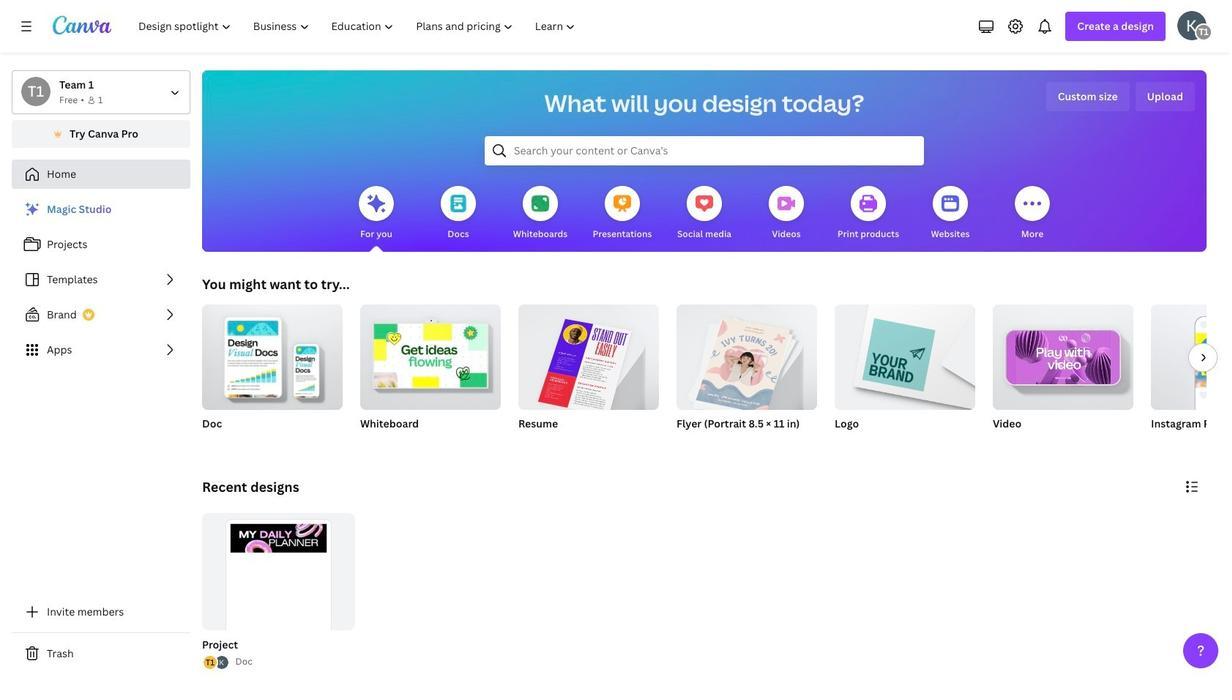 Task type: locate. For each thing, give the bounding box(es) containing it.
0 horizontal spatial team 1 element
[[21, 77, 51, 106]]

Search search field
[[514, 137, 895, 165]]

kendall parks image
[[1178, 11, 1207, 40]]

1 horizontal spatial team 1 image
[[1195, 23, 1213, 41]]

group
[[202, 299, 343, 450], [202, 299, 343, 410], [360, 299, 501, 450], [360, 299, 501, 410], [519, 299, 659, 450], [519, 299, 659, 416], [993, 299, 1134, 450], [993, 299, 1134, 410], [677, 305, 817, 450], [835, 305, 976, 450], [1151, 305, 1231, 450], [1151, 305, 1231, 410], [199, 513, 355, 671], [202, 513, 355, 669]]

None search field
[[485, 136, 924, 166]]

top level navigation element
[[129, 12, 589, 41]]

1 vertical spatial list
[[202, 655, 230, 671]]

0 vertical spatial team 1 element
[[1195, 23, 1213, 41]]

0 vertical spatial list
[[12, 195, 190, 365]]

1 vertical spatial team 1 element
[[21, 77, 51, 106]]

0 vertical spatial team 1 image
[[1195, 23, 1213, 41]]

1 horizontal spatial team 1 element
[[1195, 23, 1213, 41]]

1 vertical spatial team 1 image
[[21, 77, 51, 106]]

team 1 image
[[1195, 23, 1213, 41], [21, 77, 51, 106]]

0 horizontal spatial team 1 image
[[21, 77, 51, 106]]

list
[[12, 195, 190, 365], [202, 655, 230, 671]]

team 1 element
[[1195, 23, 1213, 41], [21, 77, 51, 106]]



Task type: describe. For each thing, give the bounding box(es) containing it.
Switch to another team button
[[12, 70, 190, 114]]

team 1 element inside switch to another team button
[[21, 77, 51, 106]]

team 1 image inside switch to another team button
[[21, 77, 51, 106]]

1 horizontal spatial list
[[202, 655, 230, 671]]

0 horizontal spatial list
[[12, 195, 190, 365]]



Task type: vqa. For each thing, say whether or not it's contained in the screenshot.
"Top level navigation" element
yes



